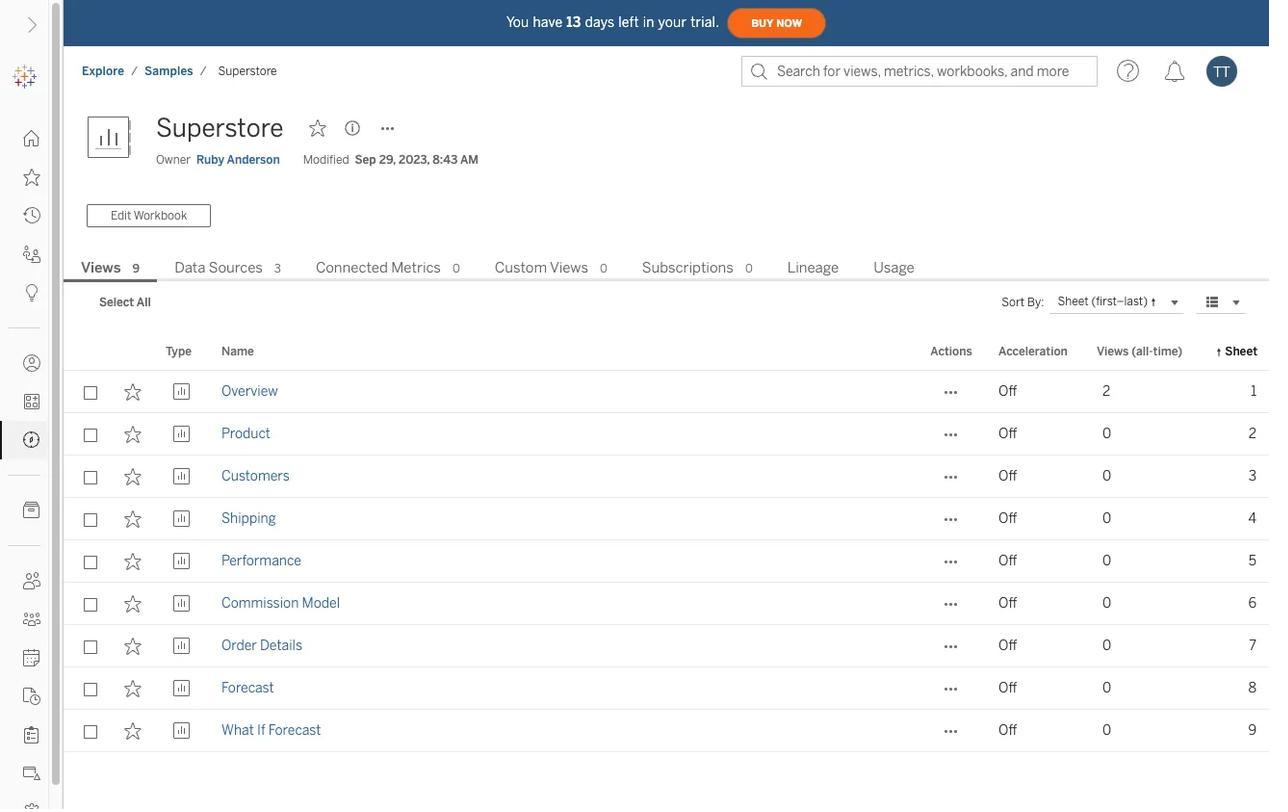 Task type: describe. For each thing, give the bounding box(es) containing it.
view image for order details
[[173, 638, 190, 655]]

metrics
[[391, 259, 441, 276]]

row containing forecast
[[64, 667, 1269, 710]]

views for views (all-time)
[[1097, 345, 1129, 358]]

0 vertical spatial forecast
[[222, 680, 274, 696]]

sub-spaces tab list
[[64, 257, 1269, 282]]

off for 9
[[999, 722, 1017, 739]]

row containing shipping
[[64, 498, 1269, 540]]

your
[[658, 14, 687, 30]]

commission model link
[[222, 583, 340, 625]]

select
[[99, 296, 134, 309]]

select all button
[[87, 291, 163, 314]]

jobs image
[[23, 688, 40, 705]]

6
[[1249, 595, 1257, 612]]

1 horizontal spatial views
[[550, 259, 588, 276]]

commission model
[[222, 595, 340, 612]]

shipping link
[[222, 498, 276, 540]]

views (all-time)
[[1097, 345, 1183, 358]]

sheet for sheet (first–last)
[[1058, 295, 1089, 308]]

main navigation. press the up and down arrow keys to access links. element
[[0, 119, 48, 809]]

0 for 3
[[1103, 468, 1112, 484]]

external assets image
[[23, 502, 40, 519]]

samples link
[[143, 64, 194, 79]]

superstore inside main content
[[156, 113, 284, 144]]

sheet for sheet
[[1225, 345, 1258, 358]]

edit workbook
[[111, 209, 187, 222]]

by:
[[1027, 296, 1044, 309]]

off for 5
[[999, 553, 1017, 569]]

1
[[1251, 383, 1257, 400]]

users image
[[23, 572, 40, 589]]

off for 4
[[999, 510, 1017, 527]]

subscriptions
[[642, 259, 734, 276]]

model
[[302, 595, 340, 612]]

order details
[[222, 638, 302, 654]]

modified sep 29, 2023, 8:43 am
[[303, 153, 479, 167]]

connected metrics
[[316, 259, 441, 276]]

what if forecast
[[222, 722, 321, 739]]

data
[[174, 259, 206, 276]]

view image for forecast
[[173, 680, 190, 697]]

data sources
[[174, 259, 263, 276]]

home image
[[23, 130, 40, 147]]

you have 13 days left in your trial.
[[507, 14, 720, 30]]

order
[[222, 638, 257, 654]]

lineage
[[788, 259, 839, 276]]

you
[[507, 14, 529, 30]]

sort
[[1002, 296, 1025, 309]]

sources
[[209, 259, 263, 276]]

navigation panel element
[[0, 58, 48, 809]]

view image for what if forecast
[[173, 722, 190, 740]]

shipping
[[222, 510, 276, 527]]

buy
[[751, 17, 774, 29]]

schedules image
[[23, 649, 40, 666]]

product
[[222, 426, 271, 442]]

edit workbook button
[[87, 204, 211, 227]]

Search for views, metrics, workbooks, and more text field
[[742, 56, 1098, 87]]

0 vertical spatial superstore
[[218, 65, 277, 78]]

9 inside row
[[1249, 722, 1257, 739]]

sheet (first–last) button
[[1050, 291, 1185, 314]]

usage
[[874, 259, 915, 276]]

buy now button
[[727, 8, 826, 39]]

shared with me image
[[23, 246, 40, 263]]

sep
[[355, 153, 376, 167]]

view image for commission model
[[173, 595, 190, 613]]

left
[[619, 14, 639, 30]]

row containing customers
[[64, 456, 1269, 498]]

what
[[222, 722, 254, 739]]

list view image
[[1204, 294, 1221, 311]]

overview link
[[222, 371, 278, 413]]

connected
[[316, 259, 388, 276]]

acceleration
[[999, 345, 1068, 358]]

1 / from the left
[[131, 65, 138, 78]]

site status image
[[23, 765, 40, 782]]

groups image
[[23, 611, 40, 628]]

off for 2
[[999, 426, 1017, 442]]

sheet (first–last)
[[1058, 295, 1148, 308]]



Task type: vqa. For each thing, say whether or not it's contained in the screenshot.
Run Flow - Daily Schedule 07 - Every 24 hours starting at 11:00 PM LINK
no



Task type: locate. For each thing, give the bounding box(es) containing it.
details
[[260, 638, 302, 654]]

row containing commission model
[[64, 583, 1269, 625]]

/
[[131, 65, 138, 78], [200, 65, 207, 78]]

8:43
[[433, 153, 458, 167]]

off for 8
[[999, 680, 1017, 696]]

settings image
[[23, 803, 40, 809]]

off for 3
[[999, 468, 1017, 484]]

custom
[[495, 259, 547, 276]]

9 up all
[[132, 262, 140, 275]]

2
[[1103, 383, 1111, 400], [1249, 426, 1257, 442]]

2 horizontal spatial views
[[1097, 345, 1129, 358]]

0 horizontal spatial /
[[131, 65, 138, 78]]

view image
[[173, 426, 190, 443], [173, 553, 190, 570], [173, 595, 190, 613], [173, 680, 190, 697], [173, 722, 190, 740]]

if
[[257, 722, 265, 739]]

view image down type
[[173, 383, 190, 401]]

performance
[[222, 553, 301, 569]]

workbook image
[[87, 109, 144, 167]]

owner
[[156, 153, 191, 167]]

views right custom
[[550, 259, 588, 276]]

2 off from the top
[[999, 426, 1017, 442]]

3
[[274, 262, 281, 275], [1249, 468, 1257, 484]]

view image left what
[[173, 722, 190, 740]]

ruby
[[197, 153, 224, 167]]

0 vertical spatial 9
[[132, 262, 140, 275]]

row containing performance
[[64, 540, 1269, 583]]

0 vertical spatial 2
[[1103, 383, 1111, 400]]

1 view image from the top
[[173, 426, 190, 443]]

in
[[643, 14, 655, 30]]

2 down views (all-time) at the right
[[1103, 383, 1111, 400]]

superstore up owner ruby anderson
[[156, 113, 284, 144]]

grid
[[64, 334, 1269, 809]]

explore link
[[81, 64, 125, 79]]

1 horizontal spatial 9
[[1249, 722, 1257, 739]]

9 inside sub-spaces 'tab list'
[[132, 262, 140, 275]]

4 off from the top
[[999, 510, 1017, 527]]

superstore main content
[[64, 96, 1269, 809]]

(first–last)
[[1092, 295, 1148, 308]]

owner ruby anderson
[[156, 153, 280, 167]]

views left (all-
[[1097, 345, 1129, 358]]

recommendations image
[[23, 284, 40, 301]]

forecast
[[222, 680, 274, 696], [268, 722, 321, 739]]

grid containing overview
[[64, 334, 1269, 809]]

4 view image from the top
[[173, 638, 190, 655]]

personal space image
[[23, 354, 40, 372]]

row group
[[64, 371, 1269, 752]]

collections image
[[23, 393, 40, 410]]

9
[[132, 262, 140, 275], [1249, 722, 1257, 739]]

0 horizontal spatial views
[[81, 259, 121, 276]]

29,
[[379, 153, 396, 167]]

views
[[81, 259, 121, 276], [550, 259, 588, 276], [1097, 345, 1129, 358]]

now
[[776, 17, 802, 29]]

1 vertical spatial sheet
[[1225, 345, 1258, 358]]

sheet right the by:
[[1058, 295, 1089, 308]]

/ right samples
[[200, 65, 207, 78]]

views for views
[[81, 259, 121, 276]]

explore
[[82, 65, 124, 78]]

commission
[[222, 595, 299, 612]]

view image left "performance" link
[[173, 553, 190, 570]]

forecast link
[[222, 667, 274, 710]]

superstore element
[[212, 65, 283, 78]]

view image for product
[[173, 426, 190, 443]]

3 view image from the top
[[173, 595, 190, 613]]

0 vertical spatial 3
[[274, 262, 281, 275]]

0 for 9
[[1103, 722, 1112, 739]]

9 row from the top
[[64, 710, 1269, 752]]

3 view image from the top
[[173, 510, 190, 528]]

8
[[1249, 680, 1257, 696]]

favorites image
[[23, 169, 40, 186]]

1 row from the top
[[64, 371, 1269, 413]]

view image left customers link
[[173, 468, 190, 485]]

ruby anderson link
[[197, 151, 280, 169]]

buy now
[[751, 17, 802, 29]]

view image left shipping link
[[173, 510, 190, 528]]

view image for shipping
[[173, 510, 190, 528]]

view image left forecast link
[[173, 680, 190, 697]]

type
[[166, 345, 192, 358]]

views up the select
[[81, 259, 121, 276]]

1 horizontal spatial 3
[[1249, 468, 1257, 484]]

custom views
[[495, 259, 588, 276]]

anderson
[[227, 153, 280, 167]]

5 off from the top
[[999, 553, 1017, 569]]

select all
[[99, 296, 151, 309]]

3 inside row
[[1249, 468, 1257, 484]]

5
[[1249, 553, 1257, 569]]

performance link
[[222, 540, 301, 583]]

1 vertical spatial 9
[[1249, 722, 1257, 739]]

0 for 6
[[1103, 595, 1112, 612]]

views inside grid
[[1097, 345, 1129, 358]]

product link
[[222, 413, 271, 456]]

1 vertical spatial 3
[[1249, 468, 1257, 484]]

view image for overview
[[173, 383, 190, 401]]

0 horizontal spatial 3
[[274, 262, 281, 275]]

order details link
[[222, 625, 302, 667]]

sheet inside popup button
[[1058, 295, 1089, 308]]

5 row from the top
[[64, 540, 1269, 583]]

forecast right if
[[268, 722, 321, 739]]

1 horizontal spatial sheet
[[1225, 345, 1258, 358]]

0 vertical spatial sheet
[[1058, 295, 1089, 308]]

explore image
[[23, 431, 40, 449]]

2 / from the left
[[200, 65, 207, 78]]

have
[[533, 14, 563, 30]]

superstore
[[218, 65, 277, 78], [156, 113, 284, 144]]

what if forecast link
[[222, 710, 321, 752]]

all
[[137, 296, 151, 309]]

9 off from the top
[[999, 722, 1017, 739]]

7 off from the top
[[999, 638, 1017, 654]]

1 vertical spatial 2
[[1249, 426, 1257, 442]]

view image
[[173, 383, 190, 401], [173, 468, 190, 485], [173, 510, 190, 528], [173, 638, 190, 655]]

row containing order details
[[64, 625, 1269, 667]]

8 off from the top
[[999, 680, 1017, 696]]

7
[[1249, 638, 1257, 654]]

6 off from the top
[[999, 595, 1017, 612]]

0 horizontal spatial 2
[[1103, 383, 1111, 400]]

sheet up 1
[[1225, 345, 1258, 358]]

off for 7
[[999, 638, 1017, 654]]

0 for 7
[[1103, 638, 1112, 654]]

0 for 4
[[1103, 510, 1112, 527]]

3 up 4
[[1249, 468, 1257, 484]]

0 horizontal spatial sheet
[[1058, 295, 1089, 308]]

off for 6
[[999, 595, 1017, 612]]

3 off from the top
[[999, 468, 1017, 484]]

view image left commission
[[173, 595, 190, 613]]

2 row from the top
[[64, 413, 1269, 456]]

actions
[[931, 345, 972, 358]]

2 view image from the top
[[173, 468, 190, 485]]

view image for performance
[[173, 553, 190, 570]]

0 horizontal spatial 9
[[132, 262, 140, 275]]

off
[[999, 383, 1017, 400], [999, 426, 1017, 442], [999, 468, 1017, 484], [999, 510, 1017, 527], [999, 553, 1017, 569], [999, 595, 1017, 612], [999, 638, 1017, 654], [999, 680, 1017, 696], [999, 722, 1017, 739]]

view image left product link at bottom left
[[173, 426, 190, 443]]

5 view image from the top
[[173, 722, 190, 740]]

/ right explore
[[131, 65, 138, 78]]

1 vertical spatial forecast
[[268, 722, 321, 739]]

customers link
[[222, 456, 290, 498]]

3 row from the top
[[64, 456, 1269, 498]]

9 down 8
[[1249, 722, 1257, 739]]

am
[[460, 153, 479, 167]]

tasks image
[[23, 726, 40, 744]]

recents image
[[23, 207, 40, 224]]

row containing what if forecast
[[64, 710, 1269, 752]]

3 right sources
[[274, 262, 281, 275]]

superstore right samples link
[[218, 65, 277, 78]]

trial.
[[691, 14, 720, 30]]

4 view image from the top
[[173, 680, 190, 697]]

1 vertical spatial superstore
[[156, 113, 284, 144]]

7 row from the top
[[64, 625, 1269, 667]]

1 horizontal spatial 2
[[1249, 426, 1257, 442]]

2 down 1
[[1249, 426, 1257, 442]]

2 view image from the top
[[173, 553, 190, 570]]

name
[[222, 345, 254, 358]]

overview
[[222, 383, 278, 400]]

workbook
[[134, 209, 187, 222]]

4 row from the top
[[64, 498, 1269, 540]]

(all-
[[1132, 345, 1153, 358]]

modified
[[303, 153, 349, 167]]

view image for customers
[[173, 468, 190, 485]]

days
[[585, 14, 615, 30]]

edit
[[111, 209, 131, 222]]

row containing overview
[[64, 371, 1269, 413]]

0 for 2
[[1103, 426, 1112, 442]]

3 inside sub-spaces 'tab list'
[[274, 262, 281, 275]]

8 row from the top
[[64, 667, 1269, 710]]

0
[[453, 262, 460, 275], [600, 262, 608, 275], [745, 262, 753, 275], [1103, 426, 1112, 442], [1103, 468, 1112, 484], [1103, 510, 1112, 527], [1103, 553, 1112, 569], [1103, 595, 1112, 612], [1103, 638, 1112, 654], [1103, 680, 1112, 696], [1103, 722, 1112, 739]]

1 view image from the top
[[173, 383, 190, 401]]

1 horizontal spatial /
[[200, 65, 207, 78]]

forecast down order
[[222, 680, 274, 696]]

sheet
[[1058, 295, 1089, 308], [1225, 345, 1258, 358]]

row group containing overview
[[64, 371, 1269, 752]]

samples
[[144, 65, 193, 78]]

sort by:
[[1002, 296, 1044, 309]]

0 for 8
[[1103, 680, 1112, 696]]

0 for 5
[[1103, 553, 1112, 569]]

view image left order
[[173, 638, 190, 655]]

6 row from the top
[[64, 583, 1269, 625]]

row containing product
[[64, 413, 1269, 456]]

4
[[1249, 510, 1257, 527]]

customers
[[222, 468, 290, 484]]

row
[[64, 371, 1269, 413], [64, 413, 1269, 456], [64, 456, 1269, 498], [64, 498, 1269, 540], [64, 540, 1269, 583], [64, 583, 1269, 625], [64, 625, 1269, 667], [64, 667, 1269, 710], [64, 710, 1269, 752]]

1 off from the top
[[999, 383, 1017, 400]]

explore / samples /
[[82, 65, 207, 78]]

off for 1
[[999, 383, 1017, 400]]

sheet inside grid
[[1225, 345, 1258, 358]]

time)
[[1153, 345, 1183, 358]]

13
[[567, 14, 581, 30]]

2023,
[[399, 153, 430, 167]]



